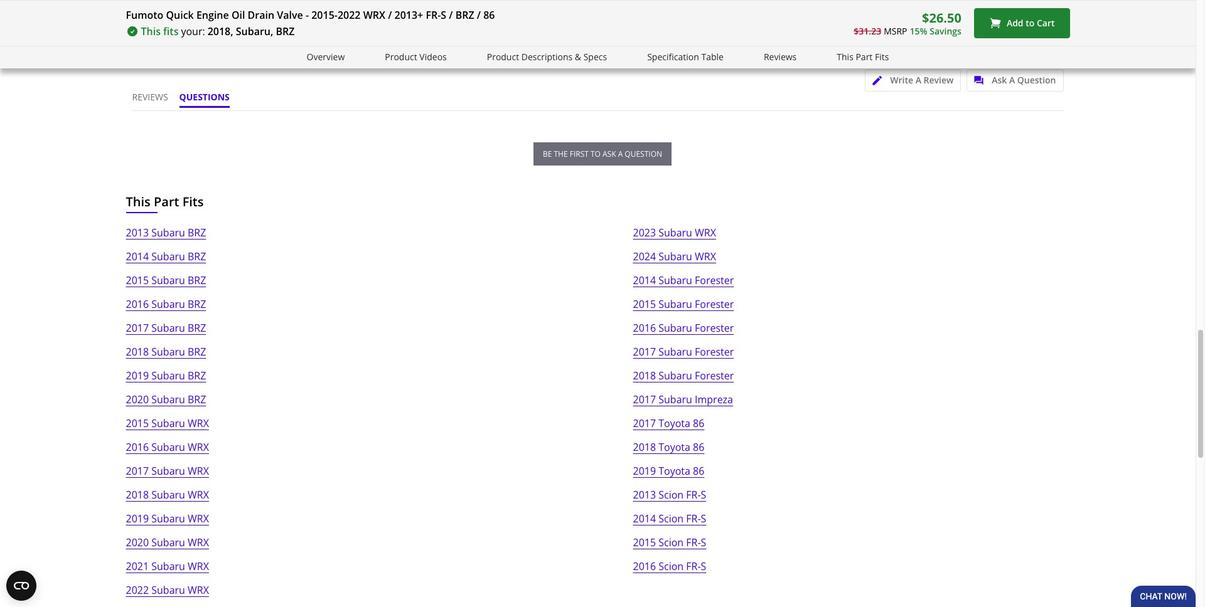 Task type: locate. For each thing, give the bounding box(es) containing it.
2021 subaru wrx
[[126, 560, 209, 574]]

2 toyota from the top
[[659, 441, 690, 454]]

3 forester from the top
[[695, 321, 734, 335]]

this
[[141, 24, 161, 38], [837, 51, 853, 63], [126, 193, 151, 210]]

0 horizontal spatial /
[[388, 8, 392, 22]]

subaru for 2018 subaru wrx
[[151, 488, 185, 502]]

2020 subaru brz link
[[126, 392, 206, 415]]

0 vertical spatial to
[[1026, 17, 1034, 29]]

2015 subaru brz
[[126, 274, 206, 287]]

2016 down 2015 subaru wrx link
[[126, 441, 149, 454]]

review
[[924, 74, 954, 86]]

quick
[[166, 8, 194, 22]]

s for 2015 scion fr-s
[[701, 536, 706, 550]]

fr- down 2014 scion fr-s link
[[686, 536, 701, 550]]

subaru
[[151, 226, 185, 240], [659, 226, 692, 240], [151, 250, 185, 264], [659, 250, 692, 264], [151, 274, 185, 287], [659, 274, 692, 287], [151, 297, 185, 311], [659, 297, 692, 311], [151, 321, 185, 335], [659, 321, 692, 335], [151, 345, 185, 359], [659, 345, 692, 359], [151, 369, 185, 383], [659, 369, 692, 383], [151, 393, 185, 407], [659, 393, 692, 407], [151, 417, 185, 431], [151, 441, 185, 454], [151, 464, 185, 478], [151, 488, 185, 502], [151, 512, 185, 526], [151, 536, 185, 550], [151, 560, 185, 574], [151, 584, 185, 597]]

2016 subaru brz link
[[126, 296, 206, 320]]

5.0 star rating element
[[516, 21, 553, 56]]

1 a from the left
[[915, 74, 921, 86]]

2013 for 2013 subaru brz
[[126, 226, 149, 240]]

2014
[[126, 250, 149, 264], [633, 274, 656, 287], [633, 512, 656, 526]]

0 horizontal spatial this part fits
[[126, 193, 204, 210]]

engine
[[196, 8, 229, 22]]

86 down 2018 toyota 86 link
[[693, 464, 704, 478]]

1 / from the left
[[388, 8, 392, 22]]

subaru for 2015 subaru brz
[[151, 274, 185, 287]]

subaru down 2016 subaru forester link
[[659, 345, 692, 359]]

2018 down 2017 subaru forester link
[[633, 369, 656, 383]]

2015 for 2015 subaru forester
[[633, 297, 656, 311]]

-
[[306, 8, 309, 22]]

0 vertical spatial 2014
[[126, 250, 149, 264]]

part down $31.23
[[856, 51, 873, 63]]

subaru for 2018 subaru brz
[[151, 345, 185, 359]]

1 toyota from the top
[[659, 417, 690, 431]]

fits up 2013 subaru brz
[[182, 193, 204, 210]]

86 down 2017 subaru impreza 'link'
[[693, 417, 704, 431]]

fr- for 2015 scion fr-s
[[686, 536, 701, 550]]

86 down 2017 toyota 86 link
[[693, 441, 704, 454]]

2014 subaru forester link
[[633, 272, 734, 296]]

product left 'descriptions'
[[487, 51, 519, 63]]

toyota down 2018 toyota 86 link
[[659, 464, 690, 478]]

2015 inside 2015 scion fr-s link
[[633, 536, 656, 550]]

2017 up 2018 toyota 86
[[633, 417, 656, 431]]

scion down 2019 toyota 86 link
[[659, 488, 684, 502]]

2022 subaru wrx
[[126, 584, 209, 597]]

wrx up 2024 subaru wrx
[[695, 226, 716, 240]]

/
[[388, 8, 392, 22], [449, 8, 453, 22], [477, 8, 481, 22]]

a for write
[[915, 74, 921, 86]]

2016 for 2016 scion fr-s
[[633, 560, 656, 574]]

tab list containing reviews
[[132, 91, 241, 110]]

&
[[575, 51, 581, 63]]

fr- inside "2013 scion fr-s" link
[[686, 488, 701, 502]]

2013 inside "2013 scion fr-s" link
[[633, 488, 656, 502]]

drain
[[248, 8, 274, 22]]

s down 2019 toyota 86 link
[[701, 488, 706, 502]]

2022 down 2021
[[126, 584, 149, 597]]

a for ask
[[1009, 74, 1015, 86]]

1 vertical spatial 2022
[[126, 584, 149, 597]]

4 forester from the top
[[695, 345, 734, 359]]

1 horizontal spatial product
[[487, 51, 519, 63]]

brz up 2014 subaru brz
[[188, 226, 206, 240]]

2022
[[338, 8, 361, 22], [126, 584, 149, 597]]

1 vertical spatial toyota
[[659, 441, 690, 454]]

to right add
[[1026, 17, 1034, 29]]

2015 subaru forester link
[[633, 296, 734, 320]]

2015 down 2014 scion fr-s link
[[633, 536, 656, 550]]

1 horizontal spatial this part fits
[[837, 51, 889, 63]]

part up 2013 subaru brz
[[154, 193, 179, 210]]

1 horizontal spatial /
[[449, 8, 453, 22]]

2013 inside 2013 subaru brz link
[[126, 226, 149, 240]]

subaru down 2018 subaru brz link
[[151, 369, 185, 383]]

2021 subaru wrx link
[[126, 559, 209, 582]]

2016 down 2015 subaru brz link
[[126, 297, 149, 311]]

brz down 2015 subaru brz link
[[188, 297, 206, 311]]

wrx down '2016 subaru wrx' link on the left of the page
[[188, 464, 209, 478]]

wrx down the 2018 subaru wrx link
[[188, 512, 209, 526]]

2022 right -
[[338, 8, 361, 22]]

fr- down 2015 scion fr-s link in the right of the page
[[686, 560, 701, 574]]

s for 2014 scion fr-s
[[701, 512, 706, 526]]

tab list
[[132, 91, 241, 110]]

this fits your: 2018, subaru, brz
[[141, 24, 295, 38]]

2015 down "2014 subaru forester" link
[[633, 297, 656, 311]]

2020 up 2021
[[126, 536, 149, 550]]

2017 for 2017 subaru impreza
[[633, 393, 656, 407]]

brz for 2020 subaru brz
[[188, 393, 206, 407]]

2013 subaru brz link
[[126, 225, 206, 249]]

2014 for 2014 scion fr-s
[[633, 512, 656, 526]]

subaru for 2016 subaru forester
[[659, 321, 692, 335]]

1 vertical spatial to
[[591, 149, 601, 159]]

a inside "dropdown button"
[[915, 74, 921, 86]]

2015 down 2020 subaru brz link on the bottom left
[[126, 417, 149, 431]]

2020 down 2019 subaru brz link
[[126, 393, 149, 407]]

to left 'ask' on the right of the page
[[591, 149, 601, 159]]

subaru for 2020 subaru wrx
[[151, 536, 185, 550]]

subaru for 2024 subaru wrx
[[659, 250, 692, 264]]

brz down valve
[[276, 24, 295, 38]]

toyota inside 2017 toyota 86 link
[[659, 417, 690, 431]]

2015 for 2015 subaru wrx
[[126, 417, 149, 431]]

wrx for 2023 subaru wrx
[[695, 226, 716, 240]]

2019 for 2019 toyota 86
[[633, 464, 656, 478]]

2016
[[126, 297, 149, 311], [633, 321, 656, 335], [126, 441, 149, 454], [633, 560, 656, 574]]

1 horizontal spatial a
[[1009, 74, 1015, 86]]

specification table link
[[647, 50, 724, 64]]

86 for 2017 toyota 86
[[693, 417, 704, 431]]

2 forester from the top
[[695, 297, 734, 311]]

0 horizontal spatial a
[[915, 74, 921, 86]]

brz down 2018 subaru brz link
[[188, 369, 206, 383]]

fr- inside 2015 scion fr-s link
[[686, 536, 701, 550]]

subaru down '2021 subaru wrx' link
[[151, 584, 185, 597]]

2015 down the '2014 subaru brz' link
[[126, 274, 149, 287]]

fr- for 2013 scion fr-s
[[686, 488, 701, 502]]

brz
[[455, 8, 474, 22], [276, 24, 295, 38], [188, 226, 206, 240], [188, 250, 206, 264], [188, 274, 206, 287], [188, 297, 206, 311], [188, 321, 206, 335], [188, 345, 206, 359], [188, 369, 206, 383], [188, 393, 206, 407]]

wrx for 2015 subaru wrx
[[188, 417, 209, 431]]

2019 toyota 86
[[633, 464, 704, 478]]

2019 subaru brz link
[[126, 368, 206, 392]]

5 forester from the top
[[695, 369, 734, 383]]

2019
[[126, 369, 149, 383], [633, 464, 656, 478], [126, 512, 149, 526]]

brz down 2013 subaru brz link
[[188, 250, 206, 264]]

wrx down 2017 subaru wrx link
[[188, 488, 209, 502]]

s right 2013+
[[441, 8, 446, 22]]

be the first to ask a question
[[543, 149, 662, 159]]

subaru down 2017 subaru forester link
[[659, 369, 692, 383]]

s down 2015 scion fr-s link in the right of the page
[[701, 560, 706, 574]]

/ left 5.0
[[477, 8, 481, 22]]

your:
[[181, 24, 205, 38]]

2018 down 2017 toyota 86 link
[[633, 441, 656, 454]]

2017 down 2016 subaru forester link
[[633, 345, 656, 359]]

reviews
[[764, 51, 797, 63]]

wrx down the 2020 subaru wrx link
[[188, 560, 209, 574]]

1 scion from the top
[[659, 488, 684, 502]]

2015 inside 2015 subaru wrx link
[[126, 417, 149, 431]]

2019 down 2018 subaru brz link
[[126, 369, 149, 383]]

2 scion from the top
[[659, 512, 684, 526]]

wrx for 2019 subaru wrx
[[188, 512, 209, 526]]

2015 inside 2015 subaru brz link
[[126, 274, 149, 287]]

fr- for 2016 scion fr-s
[[686, 560, 701, 574]]

subaru down the 2018 subaru wrx link
[[151, 512, 185, 526]]

0 horizontal spatial product
[[385, 51, 417, 63]]

wrx down 2020 subaru brz link on the bottom left
[[188, 417, 209, 431]]

add
[[1007, 17, 1023, 29]]

subaru down 2015 subaru wrx link
[[151, 441, 185, 454]]

2 vertical spatial 2014
[[633, 512, 656, 526]]

1 horizontal spatial fits
[[875, 51, 889, 63]]

2015 subaru wrx
[[126, 417, 209, 431]]

fits
[[875, 51, 889, 63], [182, 193, 204, 210]]

2018 down 2017 subaru wrx link
[[126, 488, 149, 502]]

toyota for 2017
[[659, 417, 690, 431]]

toyota down 2017 subaru impreza 'link'
[[659, 417, 690, 431]]

1 vertical spatial 2019
[[633, 464, 656, 478]]

2014 down the 2024
[[633, 274, 656, 287]]

wrx up 2014 subaru forester
[[695, 250, 716, 264]]

2018 for 2018 subaru forester
[[633, 369, 656, 383]]

scion down 2014 scion fr-s link
[[659, 536, 684, 550]]

0 vertical spatial toyota
[[659, 417, 690, 431]]

scion for 2013
[[659, 488, 684, 502]]

scion for 2014
[[659, 512, 684, 526]]

s
[[441, 8, 446, 22], [701, 488, 706, 502], [701, 512, 706, 526], [701, 536, 706, 550], [701, 560, 706, 574]]

brz inside 'link'
[[188, 297, 206, 311]]

subaru for 2022 subaru wrx
[[151, 584, 185, 597]]

subaru for 2014 subaru brz
[[151, 250, 185, 264]]

1 product from the left
[[385, 51, 417, 63]]

2019 down the 2018 subaru wrx link
[[126, 512, 149, 526]]

1 vertical spatial 2013
[[633, 488, 656, 502]]

brz down 2016 subaru brz 'link'
[[188, 321, 206, 335]]

to
[[1026, 17, 1034, 29], [591, 149, 601, 159]]

2016 scion fr-s link
[[633, 559, 706, 582]]

brz for 2016 subaru brz
[[188, 297, 206, 311]]

0 vertical spatial 2013
[[126, 226, 149, 240]]

2019 toyota 86 link
[[633, 463, 704, 487]]

open widget image
[[6, 571, 36, 601]]

2 2020 from the top
[[126, 536, 149, 550]]

scion down "2013 scion fr-s" link
[[659, 512, 684, 526]]

wrx for 2017 subaru wrx
[[188, 464, 209, 478]]

wrx
[[363, 8, 385, 22], [695, 226, 716, 240], [695, 250, 716, 264], [188, 417, 209, 431], [188, 441, 209, 454], [188, 464, 209, 478], [188, 488, 209, 502], [188, 512, 209, 526], [188, 536, 209, 550], [188, 560, 209, 574], [188, 584, 209, 597]]

1 2020 from the top
[[126, 393, 149, 407]]

/ right 2013+
[[449, 8, 453, 22]]

2017 for 2017 subaru brz
[[126, 321, 149, 335]]

2018 down 2017 subaru brz link
[[126, 345, 149, 359]]

add to cart
[[1007, 17, 1055, 29]]

fr- down "2013 scion fr-s" link
[[686, 512, 701, 526]]

0 vertical spatial 2020
[[126, 393, 149, 407]]

toyota down 2017 toyota 86 link
[[659, 441, 690, 454]]

/ left 2013+
[[388, 8, 392, 22]]

subaru down 2020 subaru brz link on the bottom left
[[151, 417, 185, 431]]

subaru down 2017 subaru brz link
[[151, 345, 185, 359]]

2 vertical spatial 2019
[[126, 512, 149, 526]]

3 scion from the top
[[659, 536, 684, 550]]

2019 subaru wrx link
[[126, 511, 209, 535]]

1 horizontal spatial 2022
[[338, 8, 361, 22]]

subaru down 2016 subaru brz 'link'
[[151, 321, 185, 335]]

toyota inside 2019 toyota 86 link
[[659, 464, 690, 478]]

product left videos
[[385, 51, 417, 63]]

this part fits up 2013 subaru brz
[[126, 193, 204, 210]]

brz down the '2014 subaru brz' link
[[188, 274, 206, 287]]

2013 up 2014 subaru brz
[[126, 226, 149, 240]]

0 horizontal spatial 2022
[[126, 584, 149, 597]]

subaru up 2024 subaru wrx
[[659, 226, 692, 240]]

2017 up 2017 toyota 86 at the right bottom of page
[[633, 393, 656, 407]]

forester for 2015 subaru forester
[[695, 297, 734, 311]]

forester down 2015 subaru forester link at the right of page
[[695, 321, 734, 335]]

1 vertical spatial 2020
[[126, 536, 149, 550]]

subaru down 2024 subaru wrx link
[[659, 274, 692, 287]]

2015-
[[311, 8, 338, 22]]

wrx for 2024 subaru wrx
[[695, 250, 716, 264]]

4 scion from the top
[[659, 560, 684, 574]]

0 horizontal spatial part
[[154, 193, 179, 210]]

2016 down 2015 scion fr-s link in the right of the page
[[633, 560, 656, 574]]

a inside 'dropdown button'
[[1009, 74, 1015, 86]]

videos
[[419, 51, 447, 63]]

2020 inside 2020 subaru brz link
[[126, 393, 149, 407]]

2 product from the left
[[487, 51, 519, 63]]

a
[[915, 74, 921, 86], [1009, 74, 1015, 86]]

subaru down 2019 subaru brz link
[[151, 393, 185, 407]]

2019 for 2019 subaru wrx
[[126, 512, 149, 526]]

2017
[[126, 321, 149, 335], [633, 345, 656, 359], [633, 393, 656, 407], [633, 417, 656, 431], [126, 464, 149, 478]]

descriptions
[[521, 51, 573, 63]]

2016 subaru forester
[[633, 321, 734, 335]]

product descriptions & specs link
[[487, 50, 607, 64]]

subaru for 2018 subaru forester
[[659, 369, 692, 383]]

subaru down '2016 subaru wrx' link on the left of the page
[[151, 464, 185, 478]]

2023 subaru wrx
[[633, 226, 716, 240]]

2020 subaru brz
[[126, 393, 206, 407]]

2013 down 2019 toyota 86 link
[[633, 488, 656, 502]]

s down "2013 scion fr-s" link
[[701, 512, 706, 526]]

2015 inside 2015 subaru forester link
[[633, 297, 656, 311]]

2014 scion fr-s
[[633, 512, 706, 526]]

s down 2014 scion fr-s link
[[701, 536, 706, 550]]

1 forester from the top
[[695, 274, 734, 287]]

2 vertical spatial toyota
[[659, 464, 690, 478]]

2015 subaru brz link
[[126, 272, 206, 296]]

scion for 2015
[[659, 536, 684, 550]]

0 vertical spatial 2022
[[338, 8, 361, 22]]

2017 subaru wrx
[[126, 464, 209, 478]]

scion
[[659, 488, 684, 502], [659, 512, 684, 526], [659, 536, 684, 550], [659, 560, 684, 574]]

2016 subaru forester link
[[633, 320, 734, 344]]

2016 inside 'link'
[[126, 297, 149, 311]]

wrx down 2015 subaru wrx link
[[188, 441, 209, 454]]

2017 down '2016 subaru wrx' link on the left of the page
[[126, 464, 149, 478]]

2017 inside 'link'
[[633, 393, 656, 407]]

1 horizontal spatial 2013
[[633, 488, 656, 502]]

brz for 2013 subaru brz
[[188, 226, 206, 240]]

2018 subaru brz link
[[126, 344, 206, 368]]

brz down 2017 subaru brz link
[[188, 345, 206, 359]]

15%
[[910, 25, 927, 37]]

fr- inside 2016 scion fr-s link
[[686, 560, 701, 574]]

subaru for 2019 subaru brz
[[151, 369, 185, 383]]

0 vertical spatial 2019
[[126, 369, 149, 383]]

2017 down 2016 subaru brz 'link'
[[126, 321, 149, 335]]

1 vertical spatial 2014
[[633, 274, 656, 287]]

subaru down 2019 subaru wrx link at left
[[151, 536, 185, 550]]

toyota inside 2018 toyota 86 link
[[659, 441, 690, 454]]

forester down "2014 subaru forester" link
[[695, 297, 734, 311]]

dialog image
[[974, 76, 990, 85]]

subaru for 2014 subaru forester
[[659, 274, 692, 287]]

brz down 2019 subaru brz link
[[188, 393, 206, 407]]

2018
[[126, 345, 149, 359], [633, 369, 656, 383], [633, 441, 656, 454], [126, 488, 149, 502]]

2017 subaru impreza link
[[633, 392, 733, 415]]

brz for 2017 subaru brz
[[188, 321, 206, 335]]

1 horizontal spatial part
[[856, 51, 873, 63]]

1 vertical spatial fits
[[182, 193, 204, 210]]

wrx for 2018 subaru wrx
[[188, 488, 209, 502]]

forester for 2014 subaru forester
[[695, 274, 734, 287]]

forester up 2015 subaru forester
[[695, 274, 734, 287]]

this part fits
[[837, 51, 889, 63], [126, 193, 204, 210]]

brz right 2013+
[[455, 8, 474, 22]]

2013
[[126, 226, 149, 240], [633, 488, 656, 502]]

subaru up 2014 subaru brz
[[151, 226, 185, 240]]

2 a from the left
[[1009, 74, 1015, 86]]

fits up write no frame icon
[[875, 51, 889, 63]]

2019 down 2018 toyota 86 link
[[633, 464, 656, 478]]

wrx for 2020 subaru wrx
[[188, 536, 209, 550]]

forester
[[695, 274, 734, 287], [695, 297, 734, 311], [695, 321, 734, 335], [695, 345, 734, 359], [695, 369, 734, 383]]

2014 down 2013 subaru brz link
[[126, 250, 149, 264]]

fr-
[[426, 8, 441, 22], [686, 488, 701, 502], [686, 512, 701, 526], [686, 536, 701, 550], [686, 560, 701, 574]]

2018 for 2018 toyota 86
[[633, 441, 656, 454]]

part
[[856, 51, 873, 63], [154, 193, 179, 210]]

subaru down the '2014 subaru brz' link
[[151, 274, 185, 287]]

fr- inside 2014 scion fr-s link
[[686, 512, 701, 526]]

subaru for 2017 subaru impreza
[[659, 393, 692, 407]]

0 horizontal spatial 2013
[[126, 226, 149, 240]]

2 horizontal spatial /
[[477, 8, 481, 22]]

subaru down 2013 subaru brz link
[[151, 250, 185, 264]]

1 horizontal spatial to
[[1026, 17, 1034, 29]]

fr- down 2019 toyota 86 link
[[686, 488, 701, 502]]

subaru down 2017 subaru wrx link
[[151, 488, 185, 502]]

subaru for 2019 subaru wrx
[[151, 512, 185, 526]]

2014 for 2014 subaru forester
[[633, 274, 656, 287]]

subaru down 2015 subaru brz link
[[151, 297, 185, 311]]

3 toyota from the top
[[659, 464, 690, 478]]

subaru down "2014 subaru forester" link
[[659, 297, 692, 311]]

subaru for 2016 subaru wrx
[[151, 441, 185, 454]]



Task type: vqa. For each thing, say whether or not it's contained in the screenshot.
IMPREZA
yes



Task type: describe. For each thing, give the bounding box(es) containing it.
2017 for 2017 toyota 86
[[633, 417, 656, 431]]

0 vertical spatial this part fits
[[837, 51, 889, 63]]

2014 for 2014 subaru brz
[[126, 250, 149, 264]]

subaru for 2021 subaru wrx
[[151, 560, 185, 574]]

2015 for 2015 subaru brz
[[126, 274, 149, 287]]

2023 subaru wrx link
[[633, 225, 716, 249]]

0 horizontal spatial fits
[[182, 193, 204, 210]]

2017 for 2017 subaru forester
[[633, 345, 656, 359]]

forester for 2017 subaru forester
[[695, 345, 734, 359]]

this part fits link
[[837, 50, 889, 64]]

subaru for 2017 subaru forester
[[659, 345, 692, 359]]

product for product descriptions & specs
[[487, 51, 519, 63]]

2024
[[633, 250, 656, 264]]

2018 toyota 86
[[633, 441, 704, 454]]

product descriptions & specs
[[487, 51, 607, 63]]

subaru for 2016 subaru brz
[[151, 297, 185, 311]]

subaru for 2015 subaru wrx
[[151, 417, 185, 431]]

2018 for 2018 subaru wrx
[[126, 488, 149, 502]]

2019 subaru brz
[[126, 369, 206, 383]]

ask a question
[[992, 74, 1056, 86]]

2015 scion fr-s
[[633, 536, 706, 550]]

2017 subaru wrx link
[[126, 463, 209, 487]]

wrx left 2013+
[[363, 8, 385, 22]]

2014 subaru brz link
[[126, 249, 206, 272]]

forester for 2016 subaru forester
[[695, 321, 734, 335]]

question
[[1017, 74, 1056, 86]]

subaru for 2017 subaru wrx
[[151, 464, 185, 478]]

fumoto quick engine oil drain valve - 2015-2022 wrx / 2013+ fr-s / brz / 86
[[126, 8, 495, 22]]

2019 subaru wrx
[[126, 512, 209, 526]]

2024 subaru wrx
[[633, 250, 716, 264]]

2017 subaru brz
[[126, 321, 206, 335]]

brz for 2019 subaru brz
[[188, 369, 206, 383]]

2022 inside 2022 subaru wrx link
[[126, 584, 149, 597]]

2018 subaru wrx
[[126, 488, 209, 502]]

ask a question button
[[967, 70, 1063, 92]]

2 vertical spatial this
[[126, 193, 151, 210]]

86 for 2019 toyota 86
[[693, 464, 704, 478]]

2017 subaru impreza
[[633, 393, 733, 407]]

oil
[[232, 8, 245, 22]]

fits
[[163, 24, 179, 38]]

$26.50
[[922, 9, 961, 26]]

2013 scion fr-s link
[[633, 487, 706, 511]]

savings
[[930, 25, 961, 37]]

fr- right 2013+
[[426, 8, 441, 22]]

2018 for 2018 subaru brz
[[126, 345, 149, 359]]

2020 for 2020 subaru wrx
[[126, 536, 149, 550]]

1 vertical spatial part
[[154, 193, 179, 210]]

2020 subaru wrx
[[126, 536, 209, 550]]

2017 toyota 86
[[633, 417, 704, 431]]

2013 subaru brz
[[126, 226, 206, 240]]

2017 toyota 86 link
[[633, 415, 704, 439]]

valve
[[277, 8, 303, 22]]

2018 subaru forester link
[[633, 368, 734, 392]]

2019 for 2019 subaru brz
[[126, 369, 149, 383]]

product for product videos
[[385, 51, 417, 63]]

2013+
[[394, 8, 423, 22]]

2015 for 2015 scion fr-s
[[633, 536, 656, 550]]

2018 subaru wrx link
[[126, 487, 209, 511]]

questions
[[179, 91, 230, 103]]

2014 subaru brz
[[126, 250, 206, 264]]

$31.23
[[854, 25, 881, 37]]

0 horizontal spatial to
[[591, 149, 601, 159]]

2016 subaru wrx
[[126, 441, 209, 454]]

$26.50 $31.23 msrp 15% savings
[[854, 9, 961, 37]]

specification
[[647, 51, 699, 63]]

2020 for 2020 subaru brz
[[126, 393, 149, 407]]

subaru for 2023 subaru wrx
[[659, 226, 692, 240]]

1 vertical spatial this part fits
[[126, 193, 204, 210]]

2023
[[633, 226, 656, 240]]

be the first to ask a question button
[[533, 142, 672, 166]]

s for 2013 scion fr-s
[[701, 488, 706, 502]]

86 for 2018 toyota 86
[[693, 441, 704, 454]]

fr- for 2014 scion fr-s
[[686, 512, 701, 526]]

1 vertical spatial this
[[837, 51, 853, 63]]

2018 subaru forester
[[633, 369, 734, 383]]

2013 scion fr-s
[[633, 488, 706, 502]]

write a review
[[890, 74, 954, 86]]

first
[[570, 149, 589, 159]]

brz for 2014 subaru brz
[[188, 250, 206, 264]]

2017 subaru brz link
[[126, 320, 206, 344]]

forester for 2018 subaru forester
[[695, 369, 734, 383]]

2024 subaru wrx link
[[633, 249, 716, 272]]

the
[[554, 149, 568, 159]]

2015 subaru forester
[[633, 297, 734, 311]]

2020 subaru wrx link
[[126, 535, 209, 559]]

2016 subaru wrx link
[[126, 439, 209, 463]]

2013 for 2013 scion fr-s
[[633, 488, 656, 502]]

2018,
[[208, 24, 233, 38]]

3 / from the left
[[477, 8, 481, 22]]

toyota for 2018
[[659, 441, 690, 454]]

2014 subaru forester
[[633, 274, 734, 287]]

msrp
[[884, 25, 907, 37]]

ask
[[603, 149, 616, 159]]

subaru,
[[236, 24, 273, 38]]

reviews link
[[764, 50, 797, 64]]

2018 subaru brz
[[126, 345, 206, 359]]

be
[[543, 149, 552, 159]]

wrx for 2021 subaru wrx
[[188, 560, 209, 574]]

overview link
[[307, 50, 345, 64]]

scion for 2016
[[659, 560, 684, 574]]

write
[[890, 74, 913, 86]]

subaru for 2013 subaru brz
[[151, 226, 185, 240]]

s for 2016 scion fr-s
[[701, 560, 706, 574]]

brz for 2015 subaru brz
[[188, 274, 206, 287]]

fumoto
[[126, 8, 163, 22]]

2015 subaru wrx link
[[126, 415, 209, 439]]

specs
[[583, 51, 607, 63]]

2016 subaru brz
[[126, 297, 206, 311]]

toyota for 2019
[[659, 464, 690, 478]]

subaru for 2015 subaru forester
[[659, 297, 692, 311]]

ask
[[992, 74, 1007, 86]]

subaru for 2017 subaru brz
[[151, 321, 185, 335]]

2017 subaru forester
[[633, 345, 734, 359]]

subaru for 2020 subaru brz
[[151, 393, 185, 407]]

wrx for 2016 subaru wrx
[[188, 441, 209, 454]]

5.0
[[516, 21, 553, 56]]

2016 for 2016 subaru brz
[[126, 297, 149, 311]]

2017 for 2017 subaru wrx
[[126, 464, 149, 478]]

2016 scion fr-s
[[633, 560, 706, 574]]

2 / from the left
[[449, 8, 453, 22]]

reviews
[[132, 91, 168, 103]]

a
[[618, 149, 623, 159]]

0 vertical spatial fits
[[875, 51, 889, 63]]

specification table
[[647, 51, 724, 63]]

86 left 5.0 star rating element
[[483, 8, 495, 22]]

cart
[[1037, 17, 1055, 29]]

0 vertical spatial part
[[856, 51, 873, 63]]

product videos
[[385, 51, 447, 63]]

impreza
[[695, 393, 733, 407]]

2016 for 2016 subaru forester
[[633, 321, 656, 335]]

wrx for 2022 subaru wrx
[[188, 584, 209, 597]]

table
[[701, 51, 724, 63]]

write no frame image
[[872, 76, 888, 85]]

0 vertical spatial this
[[141, 24, 161, 38]]

brz for 2018 subaru brz
[[188, 345, 206, 359]]

2016 for 2016 subaru wrx
[[126, 441, 149, 454]]

2021
[[126, 560, 149, 574]]



